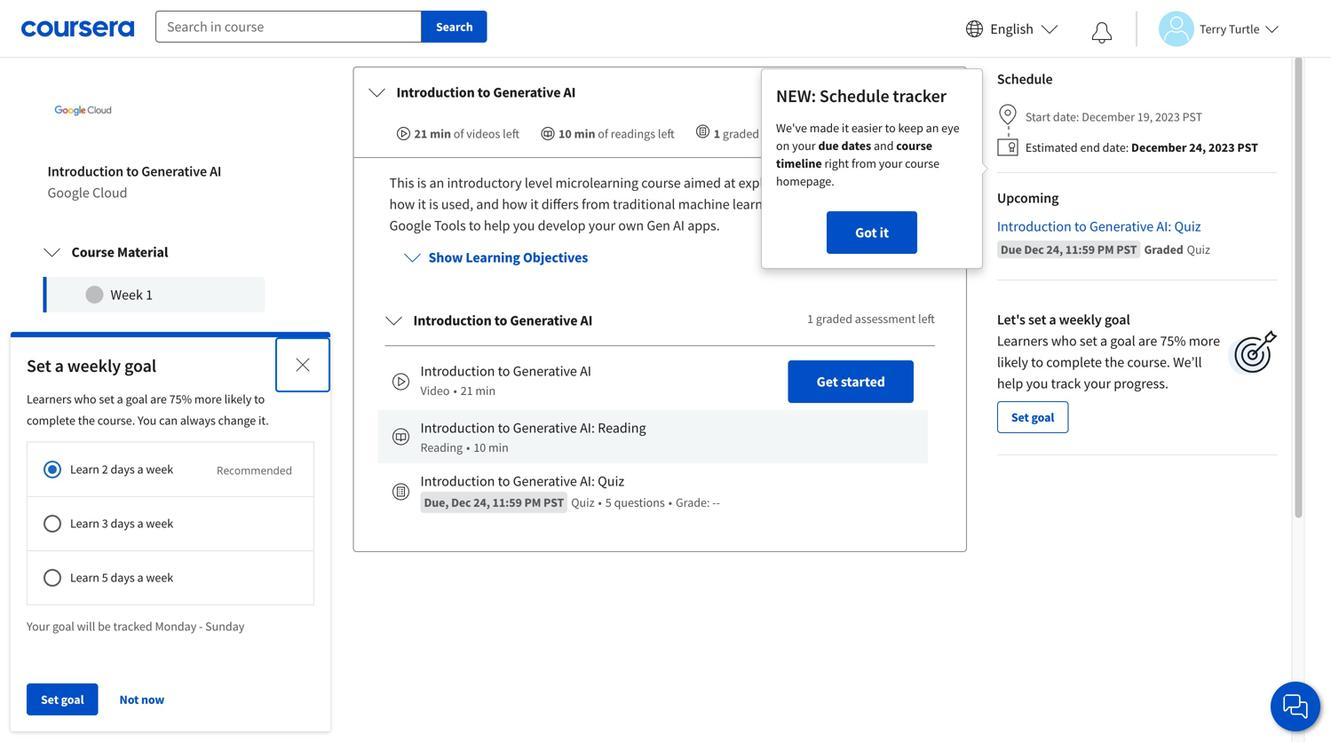 Task type: locate. For each thing, give the bounding box(es) containing it.
1 of from the left
[[454, 126, 464, 142]]

generative inside introduction to generative ai: quiz due dec 24, 11:59 pm pst graded quiz
[[1090, 218, 1154, 236]]

goal down track
[[1032, 410, 1055, 426]]

2 horizontal spatial 24,
[[1190, 140, 1207, 156]]

0 horizontal spatial likely
[[224, 391, 252, 407]]

the inside learners who set a goal are 75% more likely to complete the course. we'll help you track your progress.
[[1105, 354, 1125, 371]]

pm down introduction to generative ai: quiz link
[[1098, 242, 1114, 258]]

course material
[[72, 244, 168, 261]]

who
[[1052, 332, 1077, 350], [74, 391, 96, 407]]

how down the level
[[502, 196, 528, 213]]

days
[[111, 461, 135, 477], [111, 516, 135, 532], [111, 570, 135, 586]]

quiz left questions
[[571, 495, 595, 511]]

1 horizontal spatial you
[[1027, 375, 1049, 393]]

week
[[146, 461, 173, 477], [146, 516, 173, 532], [146, 570, 173, 586]]

0 vertical spatial 2023
[[1156, 109, 1180, 125]]

set for learners who set a goal are 75% more likely to complete the course. we'll help you track your progress.
[[1080, 332, 1098, 350]]

1 horizontal spatial how
[[502, 196, 528, 213]]

1 vertical spatial help
[[997, 375, 1024, 393]]

ai inside 'introduction to generative ai video • 21 min'
[[580, 363, 592, 380]]

0 vertical spatial 24,
[[1190, 140, 1207, 156]]

learn 3 days a week
[[70, 516, 173, 532]]

generative up graded
[[1090, 218, 1154, 236]]

0 horizontal spatial graded
[[723, 126, 760, 142]]

75% up we'll
[[1161, 332, 1186, 350]]

11:59 inside introduction to generative ai: quiz due, dec 24, 11:59 pm pst quiz • 5 questions • grade: --
[[493, 495, 522, 511]]

learn left 2
[[70, 461, 99, 477]]

10
[[559, 126, 572, 142], [474, 440, 486, 456]]

left
[[503, 126, 520, 142], [658, 126, 675, 142], [825, 126, 842, 142], [919, 311, 935, 327]]

11:59 for introduction to generative ai: quiz due dec 24, 11:59 pm pst graded quiz
[[1066, 242, 1095, 258]]

help left track
[[997, 375, 1024, 393]]

estimated
[[1026, 140, 1078, 156]]

be
[[98, 619, 111, 635]]

1 vertical spatial who
[[74, 391, 96, 407]]

an up used,
[[429, 174, 444, 192]]

24, inside introduction to generative ai: quiz due, dec 24, 11:59 pm pst quiz • 5 questions • grade: --
[[474, 495, 490, 511]]

a for learn 3 days a week
[[137, 516, 144, 532]]

more up we'll
[[1189, 332, 1221, 350]]

set goal inside set a weekly goal dialog
[[41, 692, 84, 708]]

level
[[525, 174, 553, 192]]

complete down notes
[[27, 413, 75, 428]]

of
[[454, 126, 464, 142], [598, 126, 608, 142]]

1 horizontal spatial dec
[[1025, 242, 1044, 258]]

week for learn 5 days a week
[[146, 570, 173, 586]]

get started button
[[788, 361, 914, 403]]

set goal button down track
[[997, 402, 1069, 434]]

1 horizontal spatial set goal
[[1012, 410, 1055, 426]]

set a weekly goal option group
[[27, 442, 390, 606]]

graded left "on"
[[723, 126, 760, 142]]

questions
[[614, 495, 665, 511]]

more inside the learners who set a goal are 75% more likely to complete the course. you can always change it.
[[194, 391, 222, 407]]

december down 19,
[[1132, 140, 1187, 156]]

course for course info
[[69, 521, 112, 538]]

are for we'll
[[1139, 332, 1158, 350]]

1 vertical spatial week
[[146, 516, 173, 532]]

75%
[[1161, 332, 1186, 350], [169, 391, 192, 407]]

cloud
[[92, 184, 127, 202]]

21 inside 'introduction to generative ai video • 21 min'
[[461, 383, 473, 399]]

a for learners who set a goal are 75% more likely to complete the course. we'll help you track your progress.
[[1101, 332, 1108, 350]]

dec right due,
[[451, 495, 471, 511]]

2 of from the left
[[598, 126, 608, 142]]

1 horizontal spatial 10
[[559, 126, 572, 142]]

are up can on the left bottom of the page
[[150, 391, 167, 407]]

at
[[724, 174, 736, 192]]

course up is,
[[905, 156, 940, 172]]

75% up can on the left bottom of the page
[[169, 391, 192, 407]]

learn for learn 3 days a week
[[70, 516, 99, 532]]

learn for learn 5 days a week
[[70, 570, 99, 586]]

11:59 down introduction to generative ai: quiz link
[[1066, 242, 1095, 258]]

0 vertical spatial assessment
[[762, 126, 823, 142]]

your inside learners who set a goal are 75% more likely to complete the course. we'll help you track your progress.
[[1084, 375, 1111, 393]]

keep
[[899, 120, 924, 136]]

1 vertical spatial 2023
[[1209, 140, 1235, 156]]

to inside learners who set a goal are 75% more likely to complete the course. we'll help you track your progress.
[[1031, 354, 1044, 371]]

course. for we'll
[[1128, 354, 1171, 371]]

1 horizontal spatial 5
[[606, 495, 612, 511]]

learn
[[70, 461, 99, 477], [70, 516, 99, 532], [70, 570, 99, 586]]

course down keep
[[897, 138, 933, 154]]

complete up track
[[1047, 354, 1102, 371]]

goal up "progress."
[[1111, 332, 1136, 350]]

week down course info link
[[146, 570, 173, 586]]

1 vertical spatial introduction to generative ai
[[414, 312, 593, 330]]

a down discussion forums
[[137, 461, 144, 477]]

it inside we've made it easier to keep an eye on your
[[842, 120, 849, 136]]

started
[[841, 373, 885, 391]]

2 vertical spatial course
[[642, 174, 681, 192]]

weekly inside dialog
[[67, 355, 121, 377]]

turtle
[[1229, 21, 1260, 37]]

0 horizontal spatial 24,
[[474, 495, 490, 511]]

a left grades
[[55, 355, 64, 377]]

set inside learners who set a goal are 75% more likely to complete the course. we'll help you track your progress.
[[1080, 332, 1098, 350]]

1 horizontal spatial and
[[874, 138, 894, 154]]

videos
[[467, 126, 500, 142]]

introduction inside introduction to generative ai: quiz due, dec 24, 11:59 pm pst quiz • 5 questions • grade: --
[[421, 473, 495, 490]]

pst
[[1183, 109, 1203, 125], [1238, 140, 1259, 156], [1117, 242, 1137, 258], [544, 495, 564, 511]]

set goal left not
[[41, 692, 84, 708]]

1 vertical spatial likely
[[224, 391, 252, 407]]

1 vertical spatial december
[[1132, 140, 1187, 156]]

0 horizontal spatial you
[[513, 217, 535, 235]]

your inside we've made it easier to keep an eye on your
[[792, 138, 816, 154]]

0 horizontal spatial pm
[[525, 495, 541, 511]]

help inside the this is an introductory level microlearning course aimed at explaining what generative ai is, how it is used, and how it differs from traditional machine learning methods. it also covers google tools to help you develop your own gen ai apps.
[[484, 217, 510, 235]]

it
[[842, 120, 849, 136], [418, 196, 426, 213], [530, 196, 539, 213], [880, 224, 889, 242]]

1 horizontal spatial set
[[1029, 311, 1047, 329]]

a up your goal will be tracked monday - sunday
[[137, 570, 144, 586]]

and down introductory
[[476, 196, 499, 213]]

1 horizontal spatial more
[[1189, 332, 1221, 350]]

of left videos
[[454, 126, 464, 142]]

• right video
[[453, 383, 457, 399]]

0 horizontal spatial help
[[484, 217, 510, 235]]

a inside the learners who set a goal are 75% more likely to complete the course. you can always change it.
[[117, 391, 123, 407]]

75% inside the learners who set a goal are 75% more likely to complete the course. you can always change it.
[[169, 391, 192, 407]]

1 horizontal spatial likely
[[997, 354, 1029, 371]]

course.
[[1128, 354, 1171, 371], [98, 413, 135, 428]]

0 vertical spatial date:
[[1053, 109, 1080, 125]]

course. up "progress."
[[1128, 354, 1171, 371]]

an inside we've made it easier to keep an eye on your
[[926, 120, 939, 136]]

introduction to generative ai video • 21 min
[[421, 363, 592, 399]]

introduction for reading
[[421, 419, 495, 437]]

are inside the learners who set a goal are 75% more likely to complete the course. you can always change it.
[[150, 391, 167, 407]]

0 horizontal spatial is
[[417, 174, 427, 192]]

-
[[713, 495, 717, 511], [717, 495, 720, 511], [199, 619, 203, 635]]

dec inside introduction to generative ai: quiz due, dec 24, 11:59 pm pst quiz • 5 questions • grade: --
[[451, 495, 471, 511]]

75% for you
[[169, 391, 192, 407]]

set goal
[[1012, 410, 1055, 426], [41, 692, 84, 708]]

to left keep
[[885, 120, 896, 136]]

3 days from the top
[[111, 570, 135, 586]]

introduction inside dropdown button
[[397, 84, 475, 101]]

due
[[1001, 242, 1022, 258]]

1 horizontal spatial reading
[[598, 419, 646, 437]]

pm for introduction to generative ai: quiz due dec 24, 11:59 pm pst graded quiz
[[1098, 242, 1114, 258]]

introduction down show
[[414, 312, 492, 330]]

1 vertical spatial ai:
[[580, 419, 595, 437]]

material
[[117, 244, 168, 261]]

chat with us image
[[1282, 693, 1310, 721]]

help up the show learning objectives button at the left top of page
[[484, 217, 510, 235]]

21 right video
[[461, 383, 473, 399]]

1 vertical spatial set goal button
[[27, 684, 98, 716]]

learners inside learners who set a goal are 75% more likely to complete the course. we'll help you track your progress.
[[997, 332, 1049, 350]]

microlearning
[[556, 174, 639, 192]]

learners who set a goal are 75% more likely to complete the course. we'll help you track your progress.
[[997, 332, 1221, 393]]

who down set a weekly goal
[[74, 391, 96, 407]]

to inside introduction to generative ai: reading reading • 10 min
[[498, 419, 510, 437]]

0 vertical spatial 10
[[559, 126, 572, 142]]

1 horizontal spatial pm
[[1098, 242, 1114, 258]]

course. inside learners who set a goal are 75% more likely to complete the course. we'll help you track your progress.
[[1128, 354, 1171, 371]]

• inside 'introduction to generative ai video • 21 min'
[[453, 383, 457, 399]]

set
[[27, 355, 51, 377], [1012, 410, 1029, 426], [41, 692, 59, 708]]

generative up introduction to generative ai: reading reading • 10 min
[[513, 363, 577, 380]]

0 horizontal spatial an
[[429, 174, 444, 192]]

it left used,
[[418, 196, 426, 213]]

reading up questions
[[598, 419, 646, 437]]

1 up get started button
[[808, 311, 814, 327]]

to inside the this is an introductory level microlearning course aimed at explaining what generative ai is, how it is used, and how it differs from traditional machine learning methods. it also covers google tools to help you develop your own gen ai apps.
[[469, 217, 481, 235]]

your right track
[[1084, 375, 1111, 393]]

also
[[855, 196, 879, 213]]

your up timeline at the top right of page
[[792, 138, 816, 154]]

introduction inside introduction to generative ai: reading reading • 10 min
[[421, 419, 495, 437]]

a inside learners who set a goal are 75% more likely to complete the course. we'll help you track your progress.
[[1101, 332, 1108, 350]]

learn 5 days a week
[[70, 570, 173, 586]]

24, inside introduction to generative ai: quiz due dec 24, 11:59 pm pst graded quiz
[[1047, 242, 1063, 258]]

to inside the learners who set a goal are 75% more likely to complete the course. you can always change it.
[[254, 391, 265, 407]]

introduction down upcoming
[[997, 218, 1072, 236]]

1 horizontal spatial graded
[[816, 311, 853, 327]]

learn for learn 2 days a week
[[70, 461, 99, 477]]

5
[[606, 495, 612, 511], [102, 570, 108, 586]]

1 horizontal spatial from
[[852, 156, 877, 172]]

course for course material
[[72, 244, 114, 261]]

show notifications image
[[1092, 22, 1113, 44]]

11:59 down introduction to generative ai: reading reading • 10 min
[[493, 495, 522, 511]]

0 horizontal spatial the
[[78, 413, 95, 428]]

what
[[803, 174, 833, 192]]

introduction down video
[[421, 419, 495, 437]]

1 horizontal spatial set goal button
[[997, 402, 1069, 434]]

learners inside the learners who set a goal are 75% more likely to complete the course. you can always change it.
[[27, 391, 72, 407]]

you
[[138, 413, 157, 428]]

are
[[1139, 332, 1158, 350], [150, 391, 167, 407]]

introduction to generative ai: reading reading • 10 min
[[421, 419, 646, 456]]

on
[[776, 138, 790, 154]]

introduction for due,
[[421, 473, 495, 490]]

0 horizontal spatial set goal
[[41, 692, 84, 708]]

5 left questions
[[606, 495, 612, 511]]

who inside learners who set a goal are 75% more likely to complete the course. we'll help you track your progress.
[[1052, 332, 1077, 350]]

schedule up start on the top of the page
[[997, 70, 1053, 88]]

set down let's set a weekly goal
[[1080, 332, 1098, 350]]

your left own
[[589, 217, 616, 235]]

21 min of videos left
[[414, 126, 520, 142]]

• left grade:
[[669, 495, 672, 511]]

course info
[[69, 521, 140, 538]]

introduction up video
[[421, 363, 495, 380]]

likely
[[997, 354, 1029, 371], [224, 391, 252, 407]]

introduction inside 'introduction to generative ai google cloud'
[[48, 163, 123, 180]]

1
[[714, 126, 721, 142], [146, 286, 153, 304], [808, 311, 814, 327]]

set a weekly goal dialog
[[11, 332, 390, 732]]

google inside the this is an introductory level microlearning course aimed at explaining what generative ai is, how it is used, and how it differs from traditional machine learning methods. it also covers google tools to help you develop your own gen ai apps.
[[390, 217, 432, 235]]

due,
[[424, 495, 449, 511]]

0 horizontal spatial dec
[[451, 495, 471, 511]]

it up dates on the top right of page
[[842, 120, 849, 136]]

to down introduction to generative ai: reading reading • 10 min
[[498, 473, 510, 490]]

min left videos
[[430, 126, 451, 142]]

a for learners who set a goal are 75% more likely to complete the course. you can always change it.
[[117, 391, 123, 407]]

1 vertical spatial days
[[111, 516, 135, 532]]

5 inside set a weekly goal option group
[[102, 570, 108, 586]]

help center image
[[1285, 696, 1307, 718]]

generative up videos
[[493, 84, 561, 101]]

0 horizontal spatial from
[[582, 196, 610, 213]]

likely inside learners who set a goal are 75% more likely to complete the course. we'll help you track your progress.
[[997, 354, 1029, 371]]

0 vertical spatial and
[[874, 138, 894, 154]]

0 vertical spatial 21
[[414, 126, 428, 142]]

75% for we'll
[[1161, 332, 1186, 350]]

0 vertical spatial who
[[1052, 332, 1077, 350]]

0 vertical spatial course
[[897, 138, 933, 154]]

0 vertical spatial you
[[513, 217, 535, 235]]

course inside the this is an introductory level microlearning course aimed at explaining what generative ai is, how it is used, and how it differs from traditional machine learning methods. it also covers google tools to help you develop your own gen ai apps.
[[642, 174, 681, 192]]

pm inside introduction to generative ai: quiz due dec 24, 11:59 pm pst graded quiz
[[1098, 242, 1114, 258]]

course. for you
[[98, 413, 135, 428]]

dec for introduction to generative ai: quiz due dec 24, 11:59 pm pst graded quiz
[[1025, 242, 1044, 258]]

75% inside learners who set a goal are 75% more likely to complete the course. we'll help you track your progress.
[[1161, 332, 1186, 350]]

discussion forums
[[69, 432, 185, 450]]

set right the let's
[[1029, 311, 1047, 329]]

3 learn from the top
[[70, 570, 99, 586]]

1 vertical spatial and
[[476, 196, 499, 213]]

1 vertical spatial google
[[390, 217, 432, 235]]

learners down the let's
[[997, 332, 1049, 350]]

introduction up the '21 min of videos left' at the left top of the page
[[397, 84, 475, 101]]

0 vertical spatial weekly
[[1059, 311, 1102, 329]]

1 horizontal spatial of
[[598, 126, 608, 142]]

ai: inside introduction to generative ai: reading reading • 10 min
[[580, 419, 595, 437]]

0 horizontal spatial course.
[[98, 413, 135, 428]]

to down 'introduction to generative ai video • 21 min'
[[498, 419, 510, 437]]

dec inside introduction to generative ai: quiz due dec 24, 11:59 pm pst graded quiz
[[1025, 242, 1044, 258]]

course. inside the learners who set a goal are 75% more likely to complete the course. you can always change it.
[[98, 413, 135, 428]]

more inside learners who set a goal are 75% more likely to complete the course. we'll help you track your progress.
[[1189, 332, 1221, 350]]

week right info
[[146, 516, 173, 532]]

• down 'introduction to generative ai video • 21 min'
[[466, 440, 470, 456]]

are for you
[[150, 391, 167, 407]]

to inside 'introduction to generative ai video • 21 min'
[[498, 363, 510, 380]]

ai inside 'introduction to generative ai google cloud'
[[210, 163, 221, 180]]

who down let's set a weekly goal
[[1052, 332, 1077, 350]]

set
[[1029, 311, 1047, 329], [1080, 332, 1098, 350], [99, 391, 114, 407]]

0 vertical spatial pm
[[1098, 242, 1114, 258]]

1 vertical spatial an
[[429, 174, 444, 192]]

2 days from the top
[[111, 516, 135, 532]]

show
[[429, 249, 463, 267]]

google cloud image
[[48, 76, 119, 147]]

date: right end
[[1103, 140, 1129, 156]]

0 vertical spatial likely
[[997, 354, 1029, 371]]

messages link
[[26, 463, 282, 507]]

0 vertical spatial 1
[[714, 126, 721, 142]]

11:59 inside introduction to generative ai: quiz due dec 24, 11:59 pm pst graded quiz
[[1066, 242, 1095, 258]]

generative down introduction to generative ai: reading reading • 10 min
[[513, 473, 577, 490]]

your down we've made it easier to keep an eye on your
[[879, 156, 903, 172]]

who for learners who set a goal are 75% more likely to complete the course. you can always change it.
[[74, 391, 96, 407]]

develop
[[538, 217, 586, 235]]

course inside course timeline
[[897, 138, 933, 154]]

2 learn from the top
[[70, 516, 99, 532]]

0 horizontal spatial 21
[[414, 126, 428, 142]]

always
[[180, 413, 216, 428]]

0 vertical spatial from
[[852, 156, 877, 172]]

0 horizontal spatial assessment
[[762, 126, 823, 142]]

google left cloud
[[48, 184, 90, 202]]

pm inside introduction to generative ai: quiz due, dec 24, 11:59 pm pst quiz • 5 questions • grade: --
[[525, 495, 541, 511]]

an left eye
[[926, 120, 939, 136]]

2 week from the top
[[146, 516, 173, 532]]

1 vertical spatial you
[[1027, 375, 1049, 393]]

timeline
[[776, 156, 822, 172]]

10 up microlearning
[[559, 126, 572, 142]]

ai: inside introduction to generative ai: quiz due, dec 24, 11:59 pm pst quiz • 5 questions • grade: --
[[580, 473, 595, 490]]

0 vertical spatial google
[[48, 184, 90, 202]]

ai: down introduction to generative ai: reading reading • 10 min
[[580, 473, 595, 490]]

you left track
[[1027, 375, 1049, 393]]

of for 21 min
[[454, 126, 464, 142]]

goal inside learners who set a goal are 75% more likely to complete the course. we'll help you track your progress.
[[1111, 332, 1136, 350]]

how down this
[[390, 196, 415, 213]]

1 graded assessment left up "started"
[[808, 311, 935, 327]]

set for learners who set a goal are 75% more likely to complete the course. you can always change it.
[[99, 391, 114, 407]]

1 week from the top
[[146, 461, 173, 477]]

learners
[[997, 332, 1049, 350], [27, 391, 72, 407]]

0 vertical spatial week
[[146, 461, 173, 477]]

weekly up learners who set a goal are 75% more likely to complete the course. we'll help you track your progress.
[[1059, 311, 1102, 329]]

more
[[1189, 332, 1221, 350], [194, 391, 222, 407]]

a right notes
[[117, 391, 123, 407]]

0 vertical spatial ai:
[[1157, 218, 1172, 236]]

2 vertical spatial week
[[146, 570, 173, 586]]

terry turtle button
[[1136, 11, 1280, 47]]

the down notes
[[78, 413, 95, 428]]

Search in course text field
[[155, 11, 422, 43]]

forums
[[138, 432, 185, 450]]

info
[[115, 521, 140, 538]]

1 vertical spatial from
[[582, 196, 610, 213]]

course up "traditional"
[[642, 174, 681, 192]]

0 vertical spatial days
[[111, 461, 135, 477]]

24, for introduction to generative ai: quiz due, dec 24, 11:59 pm pst quiz • 5 questions • grade: --
[[474, 495, 490, 511]]

learners down set a weekly goal
[[27, 391, 72, 407]]

0 vertical spatial complete
[[1047, 354, 1102, 371]]

weekly up notes
[[67, 355, 121, 377]]

1 horizontal spatial who
[[1052, 332, 1077, 350]]

from down microlearning
[[582, 196, 610, 213]]

1 learn from the top
[[70, 461, 99, 477]]

24, for introduction to generative ai: quiz due dec 24, 11:59 pm pst graded quiz
[[1047, 242, 1063, 258]]

generative up 'also'
[[836, 174, 900, 192]]

24,
[[1190, 140, 1207, 156], [1047, 242, 1063, 258], [474, 495, 490, 511]]

to up the it. on the bottom left of the page
[[254, 391, 265, 407]]

1 graded assessment left up timeline at the top right of page
[[714, 126, 842, 142]]

easier
[[852, 120, 883, 136]]

learning
[[733, 196, 782, 213]]

reading
[[598, 419, 646, 437], [421, 440, 463, 456]]

to up introduction to generative ai: reading reading • 10 min
[[498, 363, 510, 380]]

min down 'introduction to generative ai video • 21 min'
[[489, 440, 509, 456]]

ai: for introduction to generative ai: quiz
[[580, 473, 595, 490]]

the inside the learners who set a goal are 75% more likely to complete the course. you can always change it.
[[78, 413, 95, 428]]

1 vertical spatial weekly
[[67, 355, 121, 377]]

week
[[111, 286, 143, 304]]

days right 3
[[111, 516, 135, 532]]

assessment up "started"
[[855, 311, 916, 327]]

1 vertical spatial 10
[[474, 440, 486, 456]]

more up always
[[194, 391, 222, 407]]

is,
[[917, 174, 930, 192]]

10 inside introduction to generative ai: reading reading • 10 min
[[474, 440, 486, 456]]

0 vertical spatial help
[[484, 217, 510, 235]]

1 days from the top
[[111, 461, 135, 477]]

course inside "dropdown button"
[[72, 244, 114, 261]]

0 vertical spatial the
[[1105, 354, 1125, 371]]

complete inside learners who set a goal are 75% more likely to complete the course. we'll help you track your progress.
[[1047, 354, 1102, 371]]

days for 3
[[111, 516, 135, 532]]

to inside introduction to generative ai: quiz due dec 24, 11:59 pm pst graded quiz
[[1075, 218, 1087, 236]]

graded up get
[[816, 311, 853, 327]]

the for you
[[78, 413, 95, 428]]

now
[[141, 692, 165, 708]]

close image
[[292, 354, 314, 376]]

0 horizontal spatial 75%
[[169, 391, 192, 407]]

who inside the learners who set a goal are 75% more likely to complete the course. you can always change it.
[[74, 391, 96, 407]]

your inside the this is an introductory level microlearning course aimed at explaining what generative ai is, how it is used, and how it differs from traditional machine learning methods. it also covers google tools to help you develop your own gen ai apps.
[[589, 217, 616, 235]]

0 horizontal spatial complete
[[27, 413, 75, 428]]

2 vertical spatial 24,
[[474, 495, 490, 511]]

0 vertical spatial december
[[1082, 109, 1135, 125]]

set inside the learners who set a goal are 75% more likely to complete the course. you can always change it.
[[99, 391, 114, 407]]

terry
[[1200, 21, 1227, 37]]

and
[[874, 138, 894, 154], [476, 196, 499, 213]]

5 down course info
[[102, 570, 108, 586]]

introduction inside introduction to generative ai: quiz due dec 24, 11:59 pm pst graded quiz
[[997, 218, 1072, 236]]

learners for learners who set a goal are 75% more likely to complete the course. we'll help you track your progress.
[[997, 332, 1049, 350]]

date:
[[1053, 109, 1080, 125], [1103, 140, 1129, 156]]

an inside the this is an introductory level microlearning course aimed at explaining what generative ai is, how it is used, and how it differs from traditional machine learning methods. it also covers google tools to help you develop your own gen ai apps.
[[429, 174, 444, 192]]

introduction for cloud
[[48, 163, 123, 180]]

1 horizontal spatial assessment
[[855, 311, 916, 327]]

schedule up the easier
[[820, 85, 890, 107]]

0 horizontal spatial learners
[[27, 391, 72, 407]]

0 horizontal spatial reading
[[421, 440, 463, 456]]

0 horizontal spatial 5
[[102, 570, 108, 586]]

introduction inside 'introduction to generative ai video • 21 min'
[[421, 363, 495, 380]]

1 right week
[[146, 286, 153, 304]]

1 horizontal spatial the
[[1105, 354, 1125, 371]]

week 1 link
[[43, 277, 265, 313]]

quiz up graded
[[1175, 218, 1201, 236]]

from inside right from your course homepage.
[[852, 156, 877, 172]]

0 vertical spatial dec
[[1025, 242, 1044, 258]]

1 horizontal spatial 11:59
[[1066, 242, 1095, 258]]

3 week from the top
[[146, 570, 173, 586]]

ai inside dropdown button
[[564, 84, 576, 101]]

monday
[[155, 619, 197, 635]]

1 vertical spatial learners
[[27, 391, 72, 407]]

complete inside the learners who set a goal are 75% more likely to complete the course. you can always change it.
[[27, 413, 75, 428]]

generative inside dropdown button
[[493, 84, 561, 101]]

week for learn 2 days a week
[[146, 461, 173, 477]]

1 horizontal spatial complete
[[1047, 354, 1102, 371]]

pm
[[1098, 242, 1114, 258], [525, 495, 541, 511]]

who for learners who set a goal are 75% more likely to complete the course. we'll help you track your progress.
[[1052, 332, 1077, 350]]

learn up "will"
[[70, 570, 99, 586]]

0 horizontal spatial schedule
[[820, 85, 890, 107]]

likely inside the learners who set a goal are 75% more likely to complete the course. you can always change it.
[[224, 391, 252, 407]]

to right 'tools'
[[469, 217, 481, 235]]

1 vertical spatial 21
[[461, 383, 473, 399]]

pst inside introduction to generative ai: quiz due, dec 24, 11:59 pm pst quiz • 5 questions • grade: --
[[544, 495, 564, 511]]

notes
[[69, 387, 105, 405]]

assessment up timeline at the top right of page
[[762, 126, 823, 142]]

are inside learners who set a goal are 75% more likely to complete the course. we'll help you track your progress.
[[1139, 332, 1158, 350]]

19,
[[1138, 109, 1153, 125]]

a right the let's
[[1049, 311, 1057, 329]]

2 horizontal spatial set
[[1080, 332, 1098, 350]]

december
[[1082, 109, 1135, 125], [1132, 140, 1187, 156]]



Task type: vqa. For each thing, say whether or not it's contained in the screenshot.
4.7 (30,190)
no



Task type: describe. For each thing, give the bounding box(es) containing it.
readings
[[611, 126, 656, 142]]

min inside introduction to generative ai: reading reading • 10 min
[[489, 440, 509, 456]]

dates
[[842, 138, 872, 154]]

0 horizontal spatial set goal button
[[27, 684, 98, 716]]

generative inside introduction to generative ai: quiz due, dec 24, 11:59 pm pst quiz • 5 questions • grade: --
[[513, 473, 577, 490]]

to inside 'introduction to generative ai google cloud'
[[126, 163, 139, 180]]

search button
[[422, 11, 487, 43]]

generative inside 'introduction to generative ai video • 21 min'
[[513, 363, 577, 380]]

gen
[[647, 217, 671, 235]]

dec for introduction to generative ai: quiz due, dec 24, 11:59 pm pst quiz • 5 questions • grade: --
[[451, 495, 471, 511]]

introduction to generative ai: quiz link
[[997, 216, 1278, 237]]

complete for learners who set a goal are 75% more likely to complete the course. you can always change it.
[[27, 413, 75, 428]]

objectives
[[523, 249, 588, 267]]

introductory
[[447, 174, 522, 192]]

end
[[1081, 140, 1100, 156]]

2 how from the left
[[502, 196, 528, 213]]

start date: december 19, 2023 pst
[[1026, 109, 1203, 125]]

tracker
[[893, 85, 947, 107]]

will
[[77, 619, 95, 635]]

10 min of readings left
[[559, 126, 675, 142]]

introduction to generative ai inside dropdown button
[[397, 84, 576, 101]]

tools
[[434, 217, 466, 235]]

learning
[[466, 249, 520, 267]]

search
[[436, 19, 473, 35]]

1 vertical spatial set
[[1012, 410, 1029, 426]]

0 horizontal spatial date:
[[1053, 109, 1080, 125]]

terry turtle
[[1200, 21, 1260, 37]]

differs
[[542, 196, 579, 213]]

can
[[159, 413, 178, 428]]

traditional
[[613, 196, 676, 213]]

generative inside 'introduction to generative ai google cloud'
[[142, 163, 207, 180]]

help inside learners who set a goal are 75% more likely to complete the course. we'll help you track your progress.
[[997, 375, 1024, 393]]

pm for introduction to generative ai: quiz due, dec 24, 11:59 pm pst quiz • 5 questions • grade: --
[[525, 495, 541, 511]]

right from your course homepage.
[[776, 156, 940, 189]]

your inside right from your course homepage.
[[879, 156, 903, 172]]

goal left "will"
[[52, 619, 74, 635]]

- inside set a weekly goal dialog
[[199, 619, 203, 635]]

generative down the objectives
[[510, 312, 578, 330]]

course inside right from your course homepage.
[[905, 156, 940, 172]]

we'll
[[1174, 354, 1202, 371]]

this is an introductory level microlearning course aimed at explaining what generative ai is, how it is used, and how it differs from traditional machine learning methods. it also covers google tools to help you develop your own gen ai apps.
[[390, 174, 930, 235]]

grades
[[69, 343, 112, 361]]

1 horizontal spatial 1
[[714, 126, 721, 142]]

we've
[[776, 120, 807, 136]]

we've made it easier to keep an eye on your
[[776, 120, 960, 154]]

more for you
[[194, 391, 222, 407]]

notes link
[[26, 374, 282, 419]]

aimed
[[684, 174, 721, 192]]

1 vertical spatial assessment
[[855, 311, 916, 327]]

1 vertical spatial graded
[[816, 311, 853, 327]]

your goal will be tracked monday - sunday
[[27, 619, 245, 635]]

discussion
[[69, 432, 135, 450]]

introduction for due
[[997, 218, 1072, 236]]

sunday
[[205, 619, 245, 635]]

ai: inside introduction to generative ai: quiz due dec 24, 11:59 pm pst graded quiz
[[1157, 218, 1172, 236]]

course timeline
[[776, 138, 933, 172]]

due dates and
[[819, 138, 897, 154]]

coursera image
[[21, 14, 134, 43]]

introduction to generative ai: quiz due dec 24, 11:59 pm pst graded quiz
[[997, 218, 1211, 258]]

apps.
[[688, 217, 720, 235]]

0 vertical spatial graded
[[723, 126, 760, 142]]

this
[[390, 174, 414, 192]]

not now button
[[112, 684, 172, 716]]

likely for you
[[997, 354, 1029, 371]]

google inside 'introduction to generative ai google cloud'
[[48, 184, 90, 202]]

ai: for introduction to generative ai: reading
[[580, 419, 595, 437]]

messages
[[69, 476, 128, 494]]

generative inside introduction to generative ai: reading reading • 10 min
[[513, 419, 577, 437]]

you inside the this is an introductory level microlearning course aimed at explaining what generative ai is, how it is used, and how it differs from traditional machine learning methods. it also covers google tools to help you develop your own gen ai apps.
[[513, 217, 535, 235]]

0 vertical spatial reading
[[598, 419, 646, 437]]

goal up learners who set a goal are 75% more likely to complete the course. we'll help you track your progress.
[[1105, 311, 1131, 329]]

start
[[1026, 109, 1051, 125]]

2
[[102, 461, 108, 477]]

1 vertical spatial 1 graded assessment left
[[808, 311, 935, 327]]

made
[[810, 120, 840, 136]]

11:59 for introduction to generative ai: quiz due, dec 24, 11:59 pm pst quiz • 5 questions • grade: --
[[493, 495, 522, 511]]

quiz right graded
[[1187, 242, 1211, 258]]

to inside dropdown button
[[478, 84, 491, 101]]

video
[[421, 383, 450, 399]]

english
[[991, 20, 1034, 38]]

covers
[[882, 196, 920, 213]]

0 vertical spatial is
[[417, 174, 427, 192]]

more for we'll
[[1189, 332, 1221, 350]]

course info link
[[26, 507, 282, 552]]

likely for always
[[224, 391, 252, 407]]

days for 5
[[111, 570, 135, 586]]

right
[[825, 156, 849, 172]]

learn 2 days a week
[[70, 461, 173, 477]]

generative inside the this is an introductory level microlearning course aimed at explaining what generative ai is, how it is used, and how it differs from traditional machine learning methods. it also covers google tools to help you develop your own gen ai apps.
[[836, 174, 900, 192]]

it inside got it button
[[880, 224, 889, 242]]

change
[[218, 413, 256, 428]]

graded
[[1145, 242, 1184, 258]]

explaining
[[739, 174, 800, 192]]

get
[[817, 373, 838, 391]]

introduction for •
[[421, 363, 495, 380]]

week 1
[[111, 286, 153, 304]]

due
[[819, 138, 839, 154]]

week for learn 3 days a week
[[146, 516, 173, 532]]

english button
[[959, 0, 1066, 58]]

2 vertical spatial 1
[[808, 311, 814, 327]]

from inside the this is an introductory level microlearning course aimed at explaining what generative ai is, how it is used, and how it differs from traditional machine learning methods. it also covers google tools to help you develop your own gen ai apps.
[[582, 196, 610, 213]]

not now
[[119, 692, 165, 708]]

learners who set a goal are 75% more likely to complete the course. you can always change it.
[[27, 391, 269, 428]]

let's set a weekly goal
[[997, 311, 1131, 329]]

• inside introduction to generative ai: reading reading • 10 min
[[466, 440, 470, 456]]

a for learn 2 days a week
[[137, 461, 144, 477]]

to inside we've made it easier to keep an eye on your
[[885, 120, 896, 136]]

goal up the learners who set a goal are 75% more likely to complete the course. you can always change it.
[[124, 355, 156, 377]]

2 vertical spatial set
[[41, 692, 59, 708]]

methods.
[[784, 196, 841, 213]]

1 how from the left
[[390, 196, 415, 213]]

1 vertical spatial is
[[429, 196, 439, 213]]

to up 'introduction to generative ai video • 21 min'
[[495, 312, 507, 330]]

3
[[102, 516, 108, 532]]

estimated end date: december 24, 2023 pst
[[1026, 140, 1259, 156]]

goal left not
[[61, 692, 84, 708]]

1 vertical spatial 1
[[146, 286, 153, 304]]

1 horizontal spatial date:
[[1103, 140, 1129, 156]]

introduction to generative ai: quiz due, dec 24, 11:59 pm pst quiz • 5 questions • grade: --
[[421, 473, 720, 511]]

and inside the this is an introductory level microlearning course aimed at explaining what generative ai is, how it is used, and how it differs from traditional machine learning methods. it also covers google tools to help you develop your own gen ai apps.
[[476, 196, 499, 213]]

eye
[[942, 120, 960, 136]]

pst inside introduction to generative ai: quiz due dec 24, 11:59 pm pst graded quiz
[[1117, 242, 1137, 258]]

got
[[856, 224, 877, 242]]

course material button
[[29, 228, 279, 277]]

the for we'll
[[1105, 354, 1125, 371]]

0 horizontal spatial 2023
[[1156, 109, 1180, 125]]

1 horizontal spatial weekly
[[1059, 311, 1102, 329]]

complete for learners who set a goal are 75% more likely to complete the course. we'll help you track your progress.
[[1047, 354, 1102, 371]]

tracked
[[113, 619, 152, 635]]

1 horizontal spatial 2023
[[1209, 140, 1235, 156]]

introduction to generative ai button
[[354, 68, 966, 117]]

grade:
[[676, 495, 710, 511]]

to inside introduction to generative ai: quiz due, dec 24, 11:59 pm pst quiz • 5 questions • grade: --
[[498, 473, 510, 490]]

a for learn 5 days a week
[[137, 570, 144, 586]]

5 inside introduction to generative ai: quiz due, dec 24, 11:59 pm pst quiz • 5 questions • grade: --
[[606, 495, 612, 511]]

of for 10 min
[[598, 126, 608, 142]]

• left questions
[[598, 495, 602, 511]]

min inside 'introduction to generative ai video • 21 min'
[[476, 383, 496, 399]]

quiz up questions
[[598, 473, 625, 490]]

new: schedule tracker
[[776, 85, 947, 107]]

goal inside the learners who set a goal are 75% more likely to complete the course. you can always change it.
[[126, 391, 148, 407]]

homepage.
[[776, 173, 835, 189]]

progress.
[[1114, 375, 1169, 393]]

learners for learners who set a goal are 75% more likely to complete the course. you can always change it.
[[27, 391, 72, 407]]

it down the level
[[530, 196, 539, 213]]

got it
[[856, 224, 889, 242]]

1 horizontal spatial schedule
[[997, 70, 1053, 88]]

0 vertical spatial 1 graded assessment left
[[714, 126, 842, 142]]

it.
[[258, 413, 269, 428]]

days for 2
[[111, 461, 135, 477]]

0 vertical spatial set
[[27, 355, 51, 377]]

0 vertical spatial set
[[1029, 311, 1047, 329]]

min left readings
[[574, 126, 596, 142]]

you inside learners who set a goal are 75% more likely to complete the course. we'll help you track your progress.
[[1027, 375, 1049, 393]]

show learning objectives
[[429, 249, 588, 267]]

used,
[[441, 196, 474, 213]]



